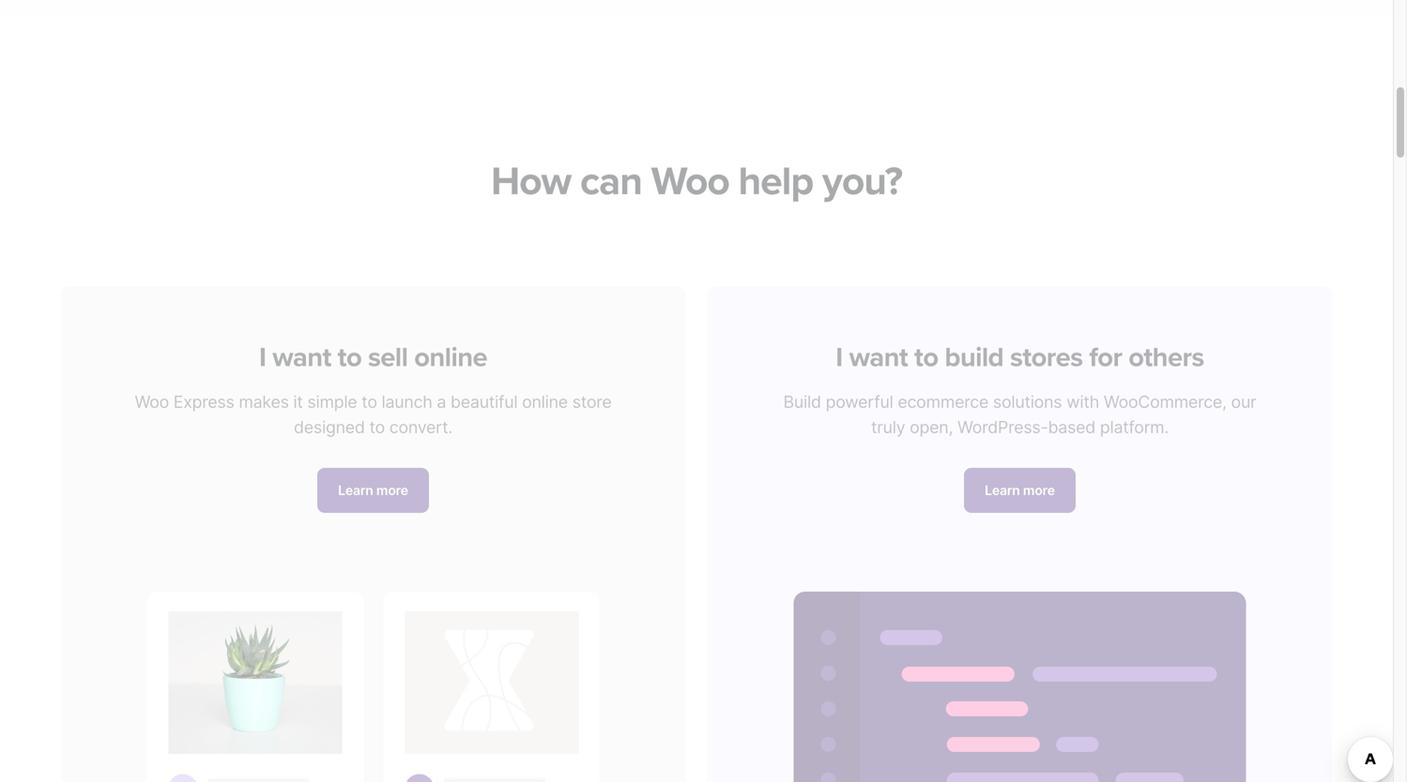 Task type: vqa. For each thing, say whether or not it's contained in the screenshot.
online to the top
yes



Task type: locate. For each thing, give the bounding box(es) containing it.
1 vertical spatial woo
[[135, 382, 169, 402]]

build powerful ecommerce solutions with woocommerce, our truly open, wordpress-based platform.
[[783, 382, 1256, 427]]

1 learn from the left
[[338, 473, 373, 489]]

simple
[[307, 382, 357, 402]]

1 i from the left
[[259, 331, 266, 364]]

0 horizontal spatial learn
[[338, 473, 373, 489]]

beautiful
[[450, 382, 517, 402]]

learn more link
[[317, 458, 429, 503], [964, 458, 1076, 503]]

learn more down wordpress-
[[985, 473, 1055, 489]]

online left store
[[522, 382, 568, 402]]

0 horizontal spatial i
[[259, 331, 266, 364]]

learn for build
[[985, 473, 1020, 489]]

2 more from the left
[[1023, 473, 1055, 489]]

2 learn more link from the left
[[964, 458, 1076, 503]]

learn more for sell
[[338, 473, 408, 489]]

express
[[173, 382, 234, 402]]

learn more down woo express makes it simple to launch a beautiful online store designed to convert.
[[338, 473, 408, 489]]

1 horizontal spatial learn more link
[[964, 458, 1076, 503]]

2 want from the left
[[849, 331, 908, 364]]

1 horizontal spatial learn more
[[985, 473, 1055, 489]]

launch
[[382, 382, 432, 402]]

woocommerce,
[[1104, 382, 1227, 402]]

how can woo help you?
[[491, 148, 902, 196]]

1 horizontal spatial i
[[836, 331, 843, 364]]

1 horizontal spatial want
[[849, 331, 908, 364]]

more down wordpress-
[[1023, 473, 1055, 489]]

i up makes
[[259, 331, 266, 364]]

woo right 'can'
[[651, 148, 729, 196]]

i up powerful
[[836, 331, 843, 364]]

2 i from the left
[[836, 331, 843, 364]]

learn more link down woo express makes it simple to launch a beautiful online store designed to convert.
[[317, 458, 429, 503]]

woo left 'express'
[[135, 382, 169, 402]]

to
[[338, 331, 361, 364], [914, 331, 938, 364], [362, 382, 377, 402], [369, 407, 385, 427]]

woo inside woo express makes it simple to launch a beautiful online store designed to convert.
[[135, 382, 169, 402]]

0 horizontal spatial want
[[272, 331, 331, 364]]

want up the it
[[272, 331, 331, 364]]

1 vertical spatial online
[[522, 382, 568, 402]]

1 horizontal spatial more
[[1023, 473, 1055, 489]]

can
[[580, 148, 642, 196]]

1 horizontal spatial woo
[[651, 148, 729, 196]]

convert.
[[389, 407, 452, 427]]

more for online
[[376, 473, 408, 489]]

build
[[945, 331, 1004, 364]]

want up powerful
[[849, 331, 908, 364]]

truly
[[871, 407, 905, 427]]

0 vertical spatial online
[[414, 331, 487, 364]]

solutions
[[993, 382, 1062, 402]]

i
[[259, 331, 266, 364], [836, 331, 843, 364]]

others
[[1128, 331, 1204, 364]]

0 horizontal spatial learn more
[[338, 473, 408, 489]]

0 horizontal spatial more
[[376, 473, 408, 489]]

online up a
[[414, 331, 487, 364]]

1 learn more link from the left
[[317, 458, 429, 503]]

0 horizontal spatial learn more link
[[317, 458, 429, 503]]

help
[[738, 148, 813, 196]]

learn more link down wordpress-
[[964, 458, 1076, 503]]

learn down wordpress-
[[985, 473, 1020, 489]]

more down convert.
[[376, 473, 408, 489]]

1 more from the left
[[376, 473, 408, 489]]

illustration of lines of development code image
[[794, 582, 1246, 783]]

learn more link for build
[[964, 458, 1076, 503]]

2 learn from the left
[[985, 473, 1020, 489]]

i for i want to build stores for others
[[836, 331, 843, 364]]

0 horizontal spatial online
[[414, 331, 487, 364]]

woo
[[651, 148, 729, 196], [135, 382, 169, 402]]

1 learn more from the left
[[338, 473, 408, 489]]

more
[[376, 473, 408, 489], [1023, 473, 1055, 489]]

learn more for build
[[985, 473, 1055, 489]]

makes
[[239, 382, 289, 402]]

based platform.
[[1048, 407, 1169, 427]]

1 want from the left
[[272, 331, 331, 364]]

0 horizontal spatial woo
[[135, 382, 169, 402]]

learn more
[[338, 473, 408, 489], [985, 473, 1055, 489]]

1 horizontal spatial online
[[522, 382, 568, 402]]

powerful
[[826, 382, 893, 402]]

online
[[414, 331, 487, 364], [522, 382, 568, 402]]

want
[[272, 331, 331, 364], [849, 331, 908, 364]]

learn
[[338, 473, 373, 489], [985, 473, 1020, 489]]

learn down designed
[[338, 473, 373, 489]]

2 learn more from the left
[[985, 473, 1055, 489]]

1 horizontal spatial learn
[[985, 473, 1020, 489]]

to right the "simple"
[[362, 382, 377, 402]]



Task type: describe. For each thing, give the bounding box(es) containing it.
designed
[[294, 407, 365, 427]]

store
[[572, 382, 612, 402]]

learn for sell
[[338, 473, 373, 489]]

online inside woo express makes it simple to launch a beautiful online store designed to convert.
[[522, 382, 568, 402]]

how
[[491, 148, 571, 196]]

a
[[437, 382, 446, 402]]

0 vertical spatial woo
[[651, 148, 729, 196]]

to left sell
[[338, 331, 361, 364]]

woo express makes it simple to launch a beautiful online store designed to convert.
[[135, 382, 612, 427]]

it
[[293, 382, 303, 402]]

ecommerce
[[898, 382, 989, 402]]

want for i want to build stores for others
[[849, 331, 908, 364]]

illustration of two product cards, with a plan and an abstract shape image
[[147, 582, 599, 783]]

wordpress-
[[957, 407, 1048, 427]]

build
[[783, 382, 821, 402]]

i want to sell online
[[259, 331, 487, 364]]

more for stores
[[1023, 473, 1055, 489]]

want for i want to sell online
[[272, 331, 331, 364]]

our
[[1231, 382, 1256, 402]]

you?
[[822, 148, 902, 196]]

sell
[[368, 331, 408, 364]]

open,
[[910, 407, 953, 427]]

with
[[1066, 382, 1099, 402]]

i for i want to sell online
[[259, 331, 266, 364]]

to up 'ecommerce'
[[914, 331, 938, 364]]

stores
[[1010, 331, 1083, 364]]

learn more link for sell
[[317, 458, 429, 503]]

i want to build stores for others
[[836, 331, 1204, 364]]

to down launch
[[369, 407, 385, 427]]

for
[[1089, 331, 1122, 364]]



